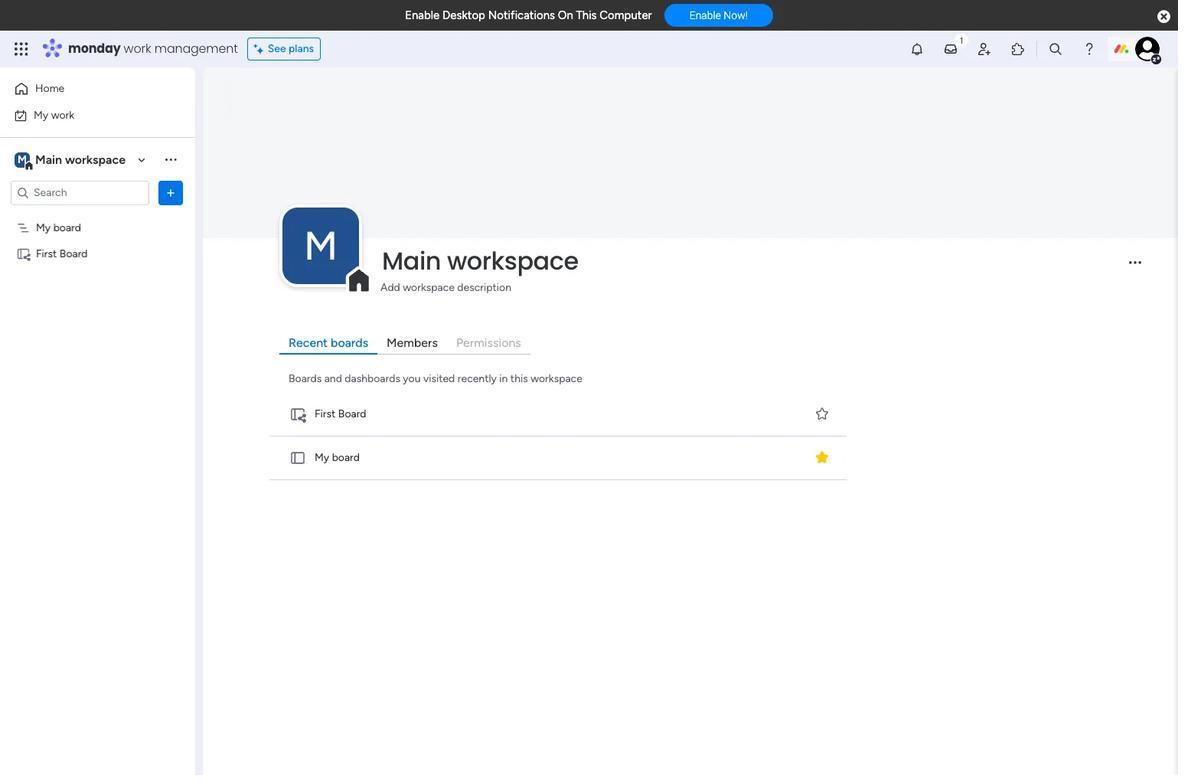 Task type: describe. For each thing, give the bounding box(es) containing it.
apps image
[[1011, 41, 1026, 57]]

see
[[268, 42, 286, 55]]

description
[[457, 281, 512, 294]]

public board image
[[290, 449, 306, 466]]

add workspace description
[[381, 281, 512, 294]]

board for shareable board image within list box
[[60, 247, 88, 260]]

m for leftmost workspace image
[[18, 153, 27, 166]]

first board link
[[267, 393, 850, 436]]

my work button
[[9, 103, 165, 128]]

my board link
[[267, 436, 850, 480]]

recent
[[289, 335, 328, 350]]

m button
[[283, 207, 359, 284]]

1 horizontal spatial main
[[382, 243, 441, 278]]

workspace options image
[[163, 152, 178, 167]]

dashboards
[[345, 372, 400, 385]]

help image
[[1082, 41, 1098, 57]]

see plans
[[268, 42, 314, 55]]

shareable board image inside list box
[[16, 246, 31, 261]]

1 horizontal spatial workspace image
[[283, 207, 359, 284]]

list box containing my board
[[0, 211, 195, 473]]

recent boards
[[289, 335, 368, 350]]

first inside list box
[[36, 247, 57, 260]]

computer
[[600, 8, 652, 22]]

add to favorites image
[[815, 406, 831, 421]]

workspace up search in workspace field
[[65, 152, 126, 167]]

members
[[387, 335, 438, 350]]

permissions
[[456, 335, 521, 350]]

workspace up description
[[447, 243, 579, 278]]

monday work management
[[68, 40, 238, 57]]

this
[[576, 8, 597, 22]]

my inside list box
[[36, 221, 51, 234]]

main workspace inside the workspace selection element
[[35, 152, 126, 167]]

enable for enable desktop notifications on this computer
[[405, 8, 440, 22]]

enable now! button
[[665, 4, 773, 27]]

1 image
[[955, 31, 969, 49]]

add
[[381, 281, 400, 294]]

notifications
[[488, 8, 555, 22]]

1 vertical spatial shareable board image
[[290, 406, 306, 422]]

v2 ellipsis image
[[1130, 261, 1142, 274]]

plans
[[289, 42, 314, 55]]

enable for enable now!
[[690, 9, 721, 22]]

boards
[[331, 335, 368, 350]]

options image
[[163, 185, 178, 200]]

desktop
[[443, 8, 486, 22]]

first inside quick search results list box
[[315, 408, 336, 421]]



Task type: locate. For each thing, give the bounding box(es) containing it.
first board down search in workspace field
[[36, 247, 88, 260]]

first down and
[[315, 408, 336, 421]]

home button
[[9, 77, 165, 101]]

0 vertical spatial board
[[60, 247, 88, 260]]

board
[[53, 221, 81, 234], [332, 451, 360, 464]]

boards
[[289, 372, 322, 385]]

workspace right add
[[403, 281, 455, 294]]

and
[[325, 372, 342, 385]]

my right public board icon
[[315, 451, 330, 464]]

1 horizontal spatial board
[[338, 408, 367, 421]]

enable left now!
[[690, 9, 721, 22]]

0 horizontal spatial first board
[[36, 247, 88, 260]]

notifications image
[[910, 41, 925, 57]]

1 vertical spatial board
[[332, 451, 360, 464]]

1 horizontal spatial my board
[[315, 451, 360, 464]]

work right monday
[[124, 40, 151, 57]]

board down search in workspace field
[[53, 221, 81, 234]]

board down search in workspace field
[[60, 247, 88, 260]]

monday
[[68, 40, 121, 57]]

shareable board image
[[16, 246, 31, 261], [290, 406, 306, 422]]

0 vertical spatial main workspace
[[35, 152, 126, 167]]

1 vertical spatial m
[[304, 222, 338, 269]]

board inside the 'my board' "link"
[[332, 451, 360, 464]]

quick search results list box
[[267, 393, 852, 480]]

0 vertical spatial first board
[[36, 247, 88, 260]]

my board right public board icon
[[315, 451, 360, 464]]

1 horizontal spatial main workspace
[[382, 243, 579, 278]]

dapulse close image
[[1158, 9, 1171, 25]]

main inside the workspace selection element
[[35, 152, 62, 167]]

1 vertical spatial work
[[51, 108, 74, 121]]

my board
[[36, 221, 81, 234], [315, 451, 360, 464]]

1 vertical spatial my
[[36, 221, 51, 234]]

1 vertical spatial main
[[382, 243, 441, 278]]

1 vertical spatial board
[[338, 408, 367, 421]]

m
[[18, 153, 27, 166], [304, 222, 338, 269]]

0 vertical spatial my board
[[36, 221, 81, 234]]

1 vertical spatial first board
[[315, 408, 367, 421]]

work inside button
[[51, 108, 74, 121]]

in
[[500, 372, 508, 385]]

0 horizontal spatial enable
[[405, 8, 440, 22]]

first down search in workspace field
[[36, 247, 57, 260]]

select product image
[[14, 41, 29, 57]]

work
[[124, 40, 151, 57], [51, 108, 74, 121]]

on
[[558, 8, 573, 22]]

2 vertical spatial my
[[315, 451, 330, 464]]

enable
[[405, 8, 440, 22], [690, 9, 721, 22]]

search everything image
[[1049, 41, 1064, 57]]

workspace image
[[15, 151, 30, 168], [283, 207, 359, 284]]

first board down and
[[315, 408, 367, 421]]

my board down search in workspace field
[[36, 221, 81, 234]]

0 horizontal spatial m
[[18, 153, 27, 166]]

0 horizontal spatial my board
[[36, 221, 81, 234]]

1 horizontal spatial enable
[[690, 9, 721, 22]]

board inside quick search results list box
[[338, 408, 367, 421]]

recently
[[458, 372, 497, 385]]

visited
[[423, 372, 455, 385]]

board
[[60, 247, 88, 260], [338, 408, 367, 421]]

my down "home"
[[34, 108, 48, 121]]

option
[[0, 214, 195, 217]]

0 vertical spatial board
[[53, 221, 81, 234]]

remove from favorites image
[[815, 450, 831, 465]]

1 horizontal spatial work
[[124, 40, 151, 57]]

home
[[35, 82, 64, 95]]

0 horizontal spatial board
[[60, 247, 88, 260]]

enable desktop notifications on this computer
[[405, 8, 652, 22]]

this
[[511, 372, 528, 385]]

0 horizontal spatial shareable board image
[[16, 246, 31, 261]]

enable left desktop at the top of page
[[405, 8, 440, 22]]

1 vertical spatial main workspace
[[382, 243, 579, 278]]

1 horizontal spatial first
[[315, 408, 336, 421]]

m inside dropdown button
[[304, 222, 338, 269]]

first board inside quick search results list box
[[315, 408, 367, 421]]

0 horizontal spatial main workspace
[[35, 152, 126, 167]]

main down my work
[[35, 152, 62, 167]]

invite members image
[[977, 41, 993, 57]]

workspace
[[65, 152, 126, 167], [447, 243, 579, 278], [403, 281, 455, 294], [531, 372, 583, 385]]

0 vertical spatial shareable board image
[[16, 246, 31, 261]]

enable now!
[[690, 9, 748, 22]]

main workspace
[[35, 152, 126, 167], [382, 243, 579, 278]]

Search in workspace field
[[32, 184, 128, 201]]

0 vertical spatial first
[[36, 247, 57, 260]]

1 horizontal spatial shareable board image
[[290, 406, 306, 422]]

1 horizontal spatial first board
[[315, 408, 367, 421]]

0 vertical spatial workspace image
[[15, 151, 30, 168]]

board inside list box
[[53, 221, 81, 234]]

work for my
[[51, 108, 74, 121]]

enable inside button
[[690, 9, 721, 22]]

my down search in workspace field
[[36, 221, 51, 234]]

see plans button
[[247, 38, 321, 61]]

1 vertical spatial my board
[[315, 451, 360, 464]]

my inside "link"
[[315, 451, 330, 464]]

0 horizontal spatial first
[[36, 247, 57, 260]]

main workspace up description
[[382, 243, 579, 278]]

jacob simon image
[[1136, 37, 1160, 61]]

board for the bottom shareable board image
[[338, 408, 367, 421]]

work for monday
[[124, 40, 151, 57]]

work down "home"
[[51, 108, 74, 121]]

my work
[[34, 108, 74, 121]]

workspace up first board link
[[531, 372, 583, 385]]

workspace selection element
[[15, 150, 128, 170]]

Main workspace field
[[378, 243, 1117, 278]]

0 vertical spatial work
[[124, 40, 151, 57]]

management
[[154, 40, 238, 57]]

1 horizontal spatial board
[[332, 451, 360, 464]]

list box
[[0, 211, 195, 473]]

my
[[34, 108, 48, 121], [36, 221, 51, 234], [315, 451, 330, 464]]

board down and
[[338, 408, 367, 421]]

0 vertical spatial m
[[18, 153, 27, 166]]

0 horizontal spatial workspace image
[[15, 151, 30, 168]]

1 vertical spatial workspace image
[[283, 207, 359, 284]]

board right public board icon
[[332, 451, 360, 464]]

main
[[35, 152, 62, 167], [382, 243, 441, 278]]

0 vertical spatial my
[[34, 108, 48, 121]]

m for the right workspace image
[[304, 222, 338, 269]]

m inside the workspace selection element
[[18, 153, 27, 166]]

now!
[[724, 9, 748, 22]]

boards and dashboards you visited recently in this workspace
[[289, 372, 583, 385]]

0 horizontal spatial board
[[53, 221, 81, 234]]

my board inside "link"
[[315, 451, 360, 464]]

first board
[[36, 247, 88, 260], [315, 408, 367, 421]]

0 horizontal spatial main
[[35, 152, 62, 167]]

first
[[36, 247, 57, 260], [315, 408, 336, 421]]

1 horizontal spatial m
[[304, 222, 338, 269]]

main up add
[[382, 243, 441, 278]]

1 vertical spatial first
[[315, 408, 336, 421]]

my inside button
[[34, 108, 48, 121]]

inbox image
[[944, 41, 959, 57]]

you
[[403, 372, 421, 385]]

0 horizontal spatial work
[[51, 108, 74, 121]]

board inside list box
[[60, 247, 88, 260]]

0 vertical spatial main
[[35, 152, 62, 167]]

main workspace up search in workspace field
[[35, 152, 126, 167]]



Task type: vqa. For each thing, say whether or not it's contained in the screenshot.
getting started logo
no



